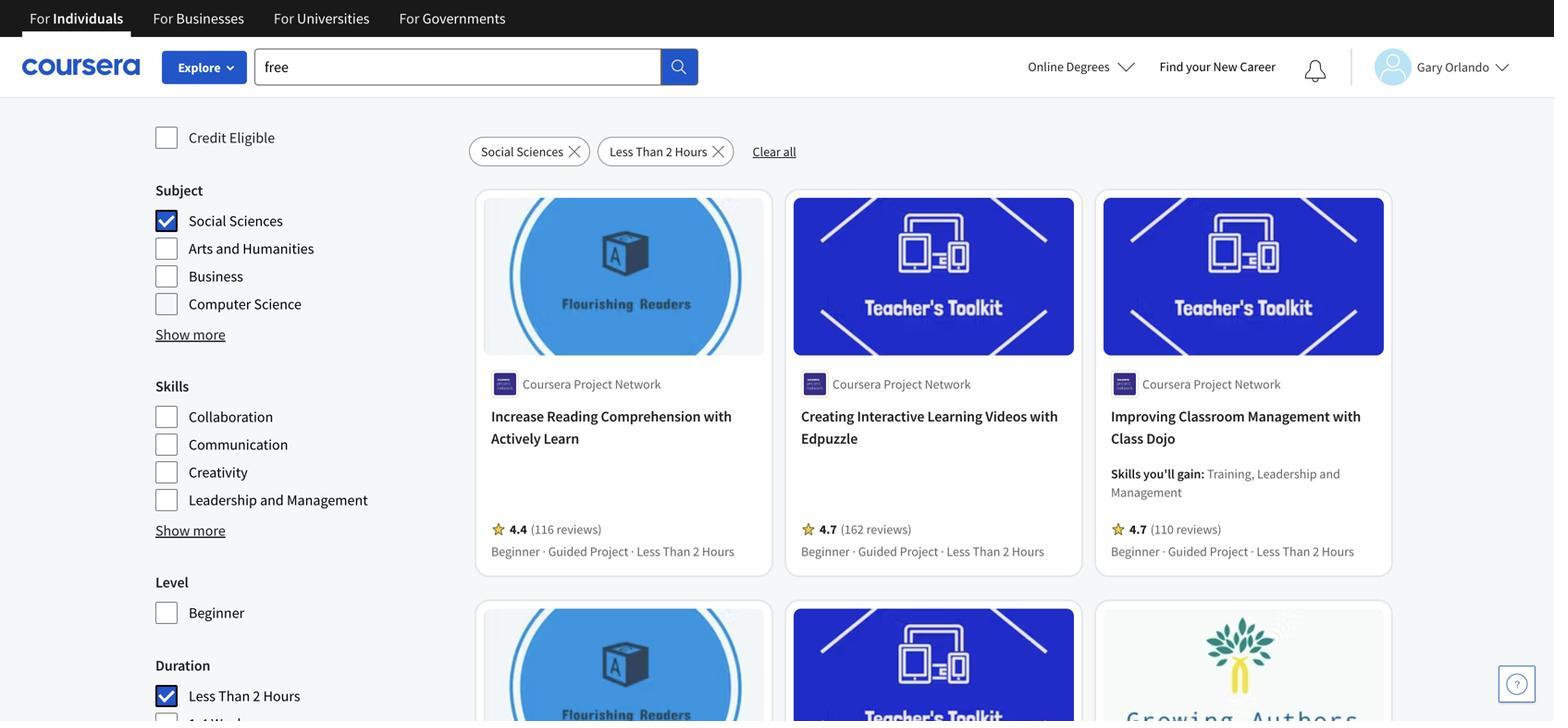 Task type: vqa. For each thing, say whether or not it's contained in the screenshot.
Et within Mener Une Recherche Ux Et Tester Les Premiers Concepts Course 4 • 21 Hours
no



Task type: locate. For each thing, give the bounding box(es) containing it.
1 horizontal spatial beginner · guided project · less than 2 hours
[[802, 544, 1045, 560]]

1 more from the top
[[193, 326, 226, 344]]

guided down 4.7 (110 reviews)
[[1169, 544, 1208, 560]]

3 coursera from the left
[[1143, 376, 1192, 393]]

hours
[[675, 143, 708, 160], [702, 544, 735, 560], [1012, 544, 1045, 560], [1322, 544, 1355, 560], [263, 688, 300, 706]]

management
[[1248, 408, 1331, 426], [1112, 484, 1183, 501], [287, 491, 368, 510]]

6 · from the left
[[1251, 544, 1255, 560]]

0 vertical spatial and
[[216, 240, 240, 258]]

show more up level
[[155, 522, 226, 541]]

comprehension
[[601, 408, 701, 426]]

0 horizontal spatial skills
[[155, 378, 189, 396]]

0 horizontal spatial leadership
[[189, 491, 257, 510]]

less than 2 hours
[[610, 143, 708, 160], [189, 688, 300, 706]]

less
[[610, 143, 633, 160], [637, 544, 661, 560], [947, 544, 971, 560], [1257, 544, 1281, 560], [189, 688, 216, 706]]

0 horizontal spatial social
[[189, 212, 226, 230]]

creating interactive learning videos with edpuzzle
[[802, 408, 1059, 448]]

2 for from the left
[[153, 9, 173, 28]]

network up learning
[[925, 376, 971, 393]]

1 vertical spatial more
[[193, 522, 226, 541]]

more down creativity
[[193, 522, 226, 541]]

with inside increase reading comprehension with actively learn
[[704, 408, 732, 426]]

duration group
[[155, 655, 458, 722]]

universities
[[297, 9, 370, 28]]

0 horizontal spatial social sciences
[[189, 212, 283, 230]]

0 vertical spatial show more
[[155, 326, 226, 344]]

project down 4.4 (116 reviews)
[[590, 544, 629, 560]]

less for 4.4 (116 reviews)
[[637, 544, 661, 560]]

skills left you'll
[[1112, 466, 1141, 483]]

4 · from the left
[[941, 544, 945, 560]]

1 show more button from the top
[[155, 324, 226, 346]]

help center image
[[1507, 674, 1529, 696]]

show more down computer on the left top of the page
[[155, 326, 226, 344]]

coursera project network up classroom
[[1143, 376, 1281, 393]]

2 horizontal spatial beginner · guided project · less than 2 hours
[[1112, 544, 1355, 560]]

beginner down the (110
[[1112, 544, 1160, 560]]

beginner up duration
[[189, 604, 245, 623]]

2 network from the left
[[925, 376, 971, 393]]

science
[[254, 295, 302, 314]]

leadership right training,
[[1258, 466, 1318, 483]]

training,
[[1208, 466, 1255, 483]]

by
[[201, 72, 220, 95]]

social sciences button
[[469, 137, 591, 167]]

2 vertical spatial and
[[260, 491, 284, 510]]

2 guided from the left
[[859, 544, 898, 560]]

show more button up level
[[155, 520, 226, 542]]

1 horizontal spatial less than 2 hours
[[610, 143, 708, 160]]

1 show from the top
[[155, 326, 190, 344]]

2 coursera project network from the left
[[833, 376, 971, 393]]

beginner down 4.4 at bottom
[[491, 544, 540, 560]]

less than 2 hours inside duration group
[[189, 688, 300, 706]]

reviews) right (116
[[557, 521, 602, 538]]

for left the businesses
[[153, 9, 173, 28]]

1 horizontal spatial skills
[[1112, 466, 1141, 483]]

less for 4.7 (162 reviews)
[[947, 544, 971, 560]]

1 coursera from the left
[[523, 376, 571, 393]]

0 vertical spatial show more button
[[155, 324, 226, 346]]

show
[[155, 326, 190, 344], [155, 522, 190, 541]]

reviews) right the (110
[[1177, 521, 1222, 538]]

0 vertical spatial sciences
[[517, 143, 564, 160]]

1 network from the left
[[615, 376, 661, 393]]

explore
[[178, 59, 221, 76]]

coursera project network up 'interactive'
[[833, 376, 971, 393]]

1 vertical spatial social sciences
[[189, 212, 283, 230]]

gain
[[1178, 466, 1202, 483]]

than inside duration group
[[219, 688, 250, 706]]

online
[[1029, 58, 1064, 75]]

0 horizontal spatial network
[[615, 376, 661, 393]]

network
[[615, 376, 661, 393], [925, 376, 971, 393], [1235, 376, 1281, 393]]

3 for from the left
[[274, 9, 294, 28]]

0 vertical spatial leadership
[[1258, 466, 1318, 483]]

with
[[704, 408, 732, 426], [1030, 408, 1059, 426], [1333, 408, 1362, 426]]

than for 4.7 (110 reviews)
[[1283, 544, 1311, 560]]

·
[[543, 544, 546, 560], [631, 544, 635, 560], [853, 544, 856, 560], [941, 544, 945, 560], [1163, 544, 1166, 560], [1251, 544, 1255, 560]]

show up level
[[155, 522, 190, 541]]

3 reviews) from the left
[[1177, 521, 1222, 538]]

more down computer on the left top of the page
[[193, 326, 226, 344]]

network up improving classroom management with class dojo "link"
[[1235, 376, 1281, 393]]

1 vertical spatial leadership
[[189, 491, 257, 510]]

level
[[155, 574, 189, 592]]

and for humanities
[[216, 240, 240, 258]]

1 horizontal spatial network
[[925, 376, 971, 393]]

skills up the collaboration
[[155, 378, 189, 396]]

coursera up improving
[[1143, 376, 1192, 393]]

3 network from the left
[[1235, 376, 1281, 393]]

sciences up arts and humanities at the top left
[[229, 212, 283, 230]]

show more
[[155, 326, 226, 344], [155, 522, 226, 541]]

reviews) right the (162
[[867, 521, 912, 538]]

beginner · guided project · less than 2 hours for edpuzzle
[[802, 544, 1045, 560]]

4.7
[[820, 521, 837, 538], [1130, 521, 1147, 538]]

1 beginner · guided project · less than 2 hours from the left
[[491, 544, 735, 560]]

coursera up creating
[[833, 376, 881, 393]]

1 vertical spatial sciences
[[229, 212, 283, 230]]

coursera project network for classroom
[[1143, 376, 1281, 393]]

for
[[30, 9, 50, 28], [153, 9, 173, 28], [274, 9, 294, 28], [399, 9, 420, 28]]

2 show more from the top
[[155, 522, 226, 541]]

1 horizontal spatial and
[[260, 491, 284, 510]]

coursera up reading
[[523, 376, 571, 393]]

1 horizontal spatial coursera project network
[[833, 376, 971, 393]]

1 vertical spatial skills
[[1112, 466, 1141, 483]]

less inside less than 2 hours button
[[610, 143, 633, 160]]

show more button for computer
[[155, 324, 226, 346]]

1 with from the left
[[704, 408, 732, 426]]

1 horizontal spatial management
[[1112, 484, 1183, 501]]

1 horizontal spatial guided
[[859, 544, 898, 560]]

1 horizontal spatial reviews)
[[867, 521, 912, 538]]

network for learning
[[925, 376, 971, 393]]

network for management
[[1235, 376, 1281, 393]]

leadership
[[1258, 466, 1318, 483], [189, 491, 257, 510]]

sciences down results
[[517, 143, 564, 160]]

2 inside duration group
[[253, 688, 260, 706]]

beginner · guided project · less than 2 hours down 4.7 (110 reviews)
[[1112, 544, 1355, 560]]

for left universities
[[274, 9, 294, 28]]

computer
[[189, 295, 251, 314]]

show for leadership
[[155, 522, 190, 541]]

0 horizontal spatial beginner · guided project · less than 2 hours
[[491, 544, 735, 560]]

project
[[574, 376, 613, 393], [884, 376, 923, 393], [1194, 376, 1233, 393], [590, 544, 629, 560], [900, 544, 939, 560], [1210, 544, 1249, 560]]

1 horizontal spatial coursera
[[833, 376, 881, 393]]

with inside improving classroom management with class dojo
[[1333, 408, 1362, 426]]

beginner
[[491, 544, 540, 560], [802, 544, 850, 560], [1112, 544, 1160, 560], [189, 604, 245, 623]]

1 vertical spatial show more
[[155, 522, 226, 541]]

leadership down creativity
[[189, 491, 257, 510]]

for for governments
[[399, 9, 420, 28]]

find
[[1160, 58, 1184, 75]]

training, leadership and management
[[1112, 466, 1341, 501]]

project up classroom
[[1194, 376, 1233, 393]]

2 coursera from the left
[[833, 376, 881, 393]]

4.7 left the (110
[[1130, 521, 1147, 538]]

beginner down the (162
[[802, 544, 850, 560]]

4.7 left the (162
[[820, 521, 837, 538]]

1 coursera project network from the left
[[523, 376, 661, 393]]

coursera project network up reading
[[523, 376, 661, 393]]

guided down the 4.7 (162 reviews)
[[859, 544, 898, 560]]

coursera for creating
[[833, 376, 881, 393]]

0 horizontal spatial guided
[[549, 544, 588, 560]]

credit eligible
[[189, 129, 275, 147]]

social sciences
[[481, 143, 564, 160], [189, 212, 283, 230]]

2 show more button from the top
[[155, 520, 226, 542]]

banner navigation
[[15, 0, 521, 37]]

2 for 4.4 (116 reviews)
[[693, 544, 700, 560]]

project up 'interactive'
[[884, 376, 923, 393]]

management inside improving classroom management with class dojo
[[1248, 408, 1331, 426]]

show more button down computer on the left top of the page
[[155, 324, 226, 346]]

social down 33
[[481, 143, 514, 160]]

1 vertical spatial social
[[189, 212, 226, 230]]

hours for 4.7 (162 reviews)
[[1012, 544, 1045, 560]]

0 horizontal spatial reviews)
[[557, 521, 602, 538]]

leadership inside "training, leadership and management"
[[1258, 466, 1318, 483]]

beginner · guided project · less than 2 hours down 4.4 (116 reviews)
[[491, 544, 735, 560]]

2 horizontal spatial coursera
[[1143, 376, 1192, 393]]

for
[[581, 71, 612, 103]]

2 horizontal spatial reviews)
[[1177, 521, 1222, 538]]

2 horizontal spatial network
[[1235, 376, 1281, 393]]

1 vertical spatial show more button
[[155, 520, 226, 542]]

0 horizontal spatial coursera project network
[[523, 376, 661, 393]]

social up arts
[[189, 212, 226, 230]]

2 beginner · guided project · less than 2 hours from the left
[[802, 544, 1045, 560]]

2 4.7 from the left
[[1130, 521, 1147, 538]]

1 vertical spatial show
[[155, 522, 190, 541]]

social inside subject group
[[189, 212, 226, 230]]

coursera project network for interactive
[[833, 376, 971, 393]]

:
[[1202, 466, 1205, 483]]

4.7 for 4.7 (162 reviews)
[[820, 521, 837, 538]]

less than 2 hours down the "free"
[[610, 143, 708, 160]]

less than 2 hours button
[[598, 137, 735, 167]]

creating interactive learning videos with edpuzzle link
[[802, 406, 1067, 450]]

4 for from the left
[[399, 9, 420, 28]]

duration
[[155, 657, 210, 676]]

0 vertical spatial more
[[193, 326, 226, 344]]

2 reviews) from the left
[[867, 521, 912, 538]]

management inside skills group
[[287, 491, 368, 510]]

1 horizontal spatial with
[[1030, 408, 1059, 426]]

filter by
[[155, 72, 220, 95]]

coursera project network
[[523, 376, 661, 393], [833, 376, 971, 393], [1143, 376, 1281, 393]]

improving classroom management with class dojo link
[[1112, 406, 1377, 450]]

sciences
[[517, 143, 564, 160], [229, 212, 283, 230]]

and inside skills group
[[260, 491, 284, 510]]

and inside subject group
[[216, 240, 240, 258]]

0 vertical spatial social
[[481, 143, 514, 160]]

businesses
[[176, 9, 244, 28]]

hours inside button
[[675, 143, 708, 160]]

creativity
[[189, 464, 248, 482]]

beginner for 4.4 (116 reviews)
[[491, 544, 540, 560]]

1 show more from the top
[[155, 326, 226, 344]]

gary orlando
[[1418, 59, 1490, 75]]

0 horizontal spatial sciences
[[229, 212, 283, 230]]

network up comprehension
[[615, 376, 661, 393]]

0 vertical spatial less than 2 hours
[[610, 143, 708, 160]]

None search field
[[255, 49, 699, 86]]

for left governments
[[399, 9, 420, 28]]

social
[[481, 143, 514, 160], [189, 212, 226, 230]]

1 reviews) from the left
[[557, 521, 602, 538]]

0 vertical spatial skills
[[155, 378, 189, 396]]

management inside "training, leadership and management"
[[1112, 484, 1183, 501]]

3 beginner · guided project · less than 2 hours from the left
[[1112, 544, 1355, 560]]

for for universities
[[274, 9, 294, 28]]

dojo
[[1147, 430, 1176, 448]]

more for leadership and management
[[193, 522, 226, 541]]

beginner · guided project · less than 2 hours down the 4.7 (162 reviews)
[[802, 544, 1045, 560]]

2 for 4.7 (110 reviews)
[[1313, 544, 1320, 560]]

show down computer on the left top of the page
[[155, 326, 190, 344]]

2 more from the top
[[193, 522, 226, 541]]

2 horizontal spatial coursera project network
[[1143, 376, 1281, 393]]

beginner · guided project · less than 2 hours for learn
[[491, 544, 735, 560]]

0 horizontal spatial 4.7
[[820, 521, 837, 538]]

0 vertical spatial social sciences
[[481, 143, 564, 160]]

2 horizontal spatial guided
[[1169, 544, 1208, 560]]

clear
[[753, 143, 781, 160]]

skills for skills you'll gain :
[[1112, 466, 1141, 483]]

sciences inside subject group
[[229, 212, 283, 230]]

network for comprehension
[[615, 376, 661, 393]]

class
[[1112, 430, 1144, 448]]

show more button for leadership
[[155, 520, 226, 542]]

1 horizontal spatial social sciences
[[481, 143, 564, 160]]

and
[[216, 240, 240, 258], [1320, 466, 1341, 483], [260, 491, 284, 510]]

2 with from the left
[[1030, 408, 1059, 426]]

4.7 (110 reviews)
[[1130, 521, 1222, 538]]

new
[[1214, 58, 1238, 75]]

coursera image
[[22, 52, 140, 82]]

"free"
[[617, 71, 686, 103]]

skills inside group
[[155, 378, 189, 396]]

1 vertical spatial and
[[1320, 466, 1341, 483]]

sciences inside button
[[517, 143, 564, 160]]

1 for from the left
[[30, 9, 50, 28]]

1 horizontal spatial leadership
[[1258, 466, 1318, 483]]

0 horizontal spatial less than 2 hours
[[189, 688, 300, 706]]

more
[[193, 326, 226, 344], [193, 522, 226, 541]]

1 guided from the left
[[549, 544, 588, 560]]

for businesses
[[153, 9, 244, 28]]

2 horizontal spatial and
[[1320, 466, 1341, 483]]

1 vertical spatial less than 2 hours
[[189, 688, 300, 706]]

with inside creating interactive learning videos with edpuzzle
[[1030, 408, 1059, 426]]

3 · from the left
[[853, 544, 856, 560]]

4.4 (116 reviews)
[[510, 521, 602, 538]]

career
[[1241, 58, 1276, 75]]

1 horizontal spatial sciences
[[517, 143, 564, 160]]

guided down 4.4 (116 reviews)
[[549, 544, 588, 560]]

level group
[[155, 572, 458, 626]]

1 horizontal spatial 4.7
[[1130, 521, 1147, 538]]

3 with from the left
[[1333, 408, 1362, 426]]

2 show from the top
[[155, 522, 190, 541]]

2 horizontal spatial with
[[1333, 408, 1362, 426]]

find your new career
[[1160, 58, 1276, 75]]

show more button
[[155, 324, 226, 346], [155, 520, 226, 542]]

social sciences up arts and humanities at the top left
[[189, 212, 283, 230]]

1 horizontal spatial social
[[481, 143, 514, 160]]

credit
[[189, 129, 226, 147]]

2 inside button
[[666, 143, 673, 160]]

arts
[[189, 240, 213, 258]]

0 horizontal spatial with
[[704, 408, 732, 426]]

degrees
[[1067, 58, 1110, 75]]

you'll
[[1144, 466, 1175, 483]]

guided
[[549, 544, 588, 560], [859, 544, 898, 560], [1169, 544, 1208, 560]]

than inside button
[[636, 143, 664, 160]]

leadership and management
[[189, 491, 368, 510]]

0 horizontal spatial and
[[216, 240, 240, 258]]

1 4.7 from the left
[[820, 521, 837, 538]]

social sciences down results
[[481, 143, 564, 160]]

leadership inside skills group
[[189, 491, 257, 510]]

show notifications image
[[1305, 60, 1327, 82]]

2 horizontal spatial management
[[1248, 408, 1331, 426]]

coursera for increase
[[523, 376, 571, 393]]

0 horizontal spatial management
[[287, 491, 368, 510]]

3 coursera project network from the left
[[1143, 376, 1281, 393]]

subject group
[[155, 180, 458, 317]]

gary orlando button
[[1351, 49, 1510, 86]]

project down 4.7 (110 reviews)
[[1210, 544, 1249, 560]]

0 horizontal spatial coursera
[[523, 376, 571, 393]]

actively
[[491, 430, 541, 448]]

for left individuals
[[30, 9, 50, 28]]

0 vertical spatial show
[[155, 326, 190, 344]]

less than 2 hours down duration
[[189, 688, 300, 706]]



Task type: describe. For each thing, give the bounding box(es) containing it.
orlando
[[1446, 59, 1490, 75]]

coursera for improving
[[1143, 376, 1192, 393]]

individuals
[[53, 9, 123, 28]]

guided for edpuzzle
[[859, 544, 898, 560]]

for universities
[[274, 9, 370, 28]]

for for businesses
[[153, 9, 173, 28]]

reviews) for edpuzzle
[[867, 521, 912, 538]]

edpuzzle
[[802, 430, 858, 448]]

communication
[[189, 436, 288, 454]]

hours inside duration group
[[263, 688, 300, 706]]

improving classroom management with class dojo
[[1112, 408, 1362, 448]]

less than 2 hours inside less than 2 hours button
[[610, 143, 708, 160]]

reviews) for learn
[[557, 521, 602, 538]]

online degrees button
[[1014, 46, 1151, 87]]

increase
[[491, 408, 544, 426]]

skills group
[[155, 376, 458, 513]]

humanities
[[243, 240, 314, 258]]

results
[[501, 71, 575, 103]]

show more for leadership and management
[[155, 522, 226, 541]]

clear all button
[[742, 137, 808, 167]]

creating
[[802, 408, 855, 426]]

skills for skills
[[155, 378, 189, 396]]

for governments
[[399, 9, 506, 28]]

arts and humanities
[[189, 240, 314, 258]]

beginner for 4.7 (110 reviews)
[[1112, 544, 1160, 560]]

your
[[1187, 58, 1211, 75]]

collaboration
[[189, 408, 273, 427]]

online degrees
[[1029, 58, 1110, 75]]

show more for computer science
[[155, 326, 226, 344]]

management for improving classroom management with class dojo
[[1248, 408, 1331, 426]]

with for increase reading comprehension with actively learn
[[704, 408, 732, 426]]

increase reading comprehension with actively learn link
[[491, 406, 757, 450]]

eligible
[[229, 129, 275, 147]]

less for 4.7 (110 reviews)
[[1257, 544, 1281, 560]]

1 · from the left
[[543, 544, 546, 560]]

(162
[[841, 521, 864, 538]]

business
[[189, 267, 243, 286]]

learn
[[544, 430, 579, 448]]

for individuals
[[30, 9, 123, 28]]

than for 4.7 (162 reviews)
[[973, 544, 1001, 560]]

hours for 4.7 (110 reviews)
[[1322, 544, 1355, 560]]

4.7 (162 reviews)
[[820, 521, 912, 538]]

explore button
[[162, 51, 247, 84]]

less inside duration group
[[189, 688, 216, 706]]

interactive
[[857, 408, 925, 426]]

videos
[[986, 408, 1027, 426]]

and inside "training, leadership and management"
[[1320, 466, 1341, 483]]

33
[[469, 71, 496, 103]]

for for individuals
[[30, 9, 50, 28]]

beginner inside level group
[[189, 604, 245, 623]]

4.7 for 4.7 (110 reviews)
[[1130, 521, 1147, 538]]

project up reading
[[574, 376, 613, 393]]

2 for 4.7 (162 reviews)
[[1003, 544, 1010, 560]]

coursera project network for reading
[[523, 376, 661, 393]]

classroom
[[1179, 408, 1245, 426]]

than for 4.4 (116 reviews)
[[663, 544, 691, 560]]

management for leadership and management
[[287, 491, 368, 510]]

increase reading comprehension with actively learn
[[491, 408, 732, 448]]

find your new career link
[[1151, 56, 1286, 79]]

reading
[[547, 408, 598, 426]]

(110
[[1151, 521, 1174, 538]]

33 results for "free"
[[469, 71, 686, 103]]

2 · from the left
[[631, 544, 635, 560]]

governments
[[423, 9, 506, 28]]

clear all
[[753, 143, 797, 160]]

social sciences inside subject group
[[189, 212, 283, 230]]

social sciences inside button
[[481, 143, 564, 160]]

beginner for 4.7 (162 reviews)
[[802, 544, 850, 560]]

and for management
[[260, 491, 284, 510]]

subject
[[155, 181, 203, 200]]

What do you want to learn? text field
[[255, 49, 662, 86]]

filter
[[155, 72, 197, 95]]

with for improving classroom management with class dojo
[[1333, 408, 1362, 426]]

project down the 4.7 (162 reviews)
[[900, 544, 939, 560]]

more for computer science
[[193, 326, 226, 344]]

4.4
[[510, 521, 527, 538]]

social inside button
[[481, 143, 514, 160]]

skills you'll gain :
[[1112, 466, 1208, 483]]

all
[[784, 143, 797, 160]]

show for computer
[[155, 326, 190, 344]]

5 · from the left
[[1163, 544, 1166, 560]]

computer science
[[189, 295, 302, 314]]

3 guided from the left
[[1169, 544, 1208, 560]]

guided for learn
[[549, 544, 588, 560]]

hours for 4.4 (116 reviews)
[[702, 544, 735, 560]]

gary
[[1418, 59, 1443, 75]]

learning
[[928, 408, 983, 426]]

improving
[[1112, 408, 1176, 426]]

(116
[[531, 521, 554, 538]]



